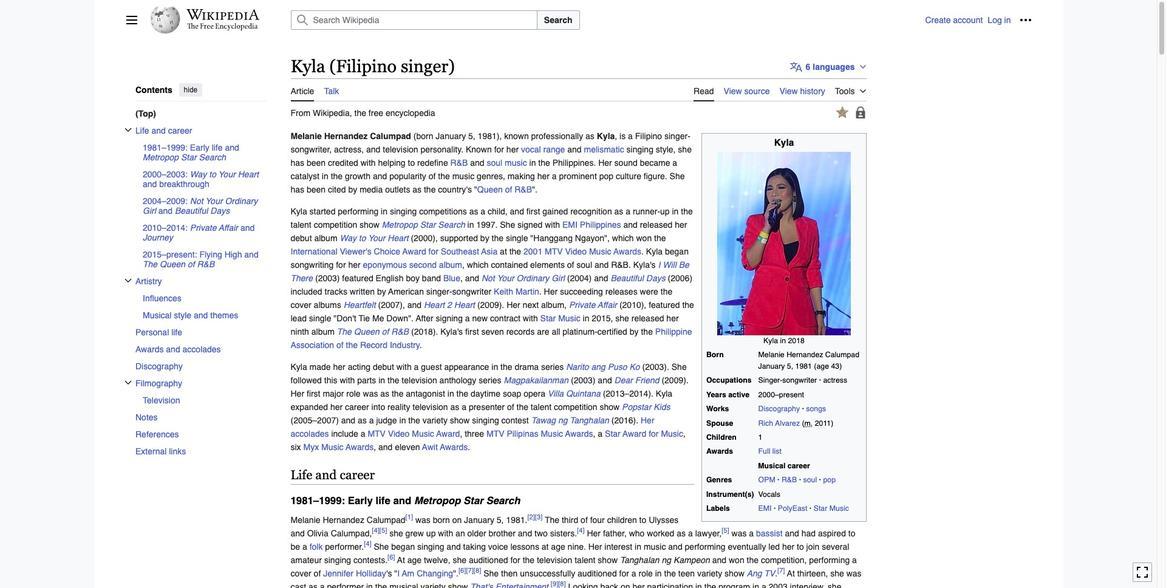Task type: locate. For each thing, give the bounding box(es) containing it.
the down anthology on the bottom left
[[457, 389, 468, 398]]

her down the popstar kids link
[[641, 415, 655, 425]]

the down (2006)
[[683, 300, 694, 310]]

0 vertical spatial 1981–1999: early life and metropop star search
[[142, 142, 239, 162]]

1 vertical spatial "
[[394, 569, 397, 578]]

at
[[500, 246, 507, 256], [542, 542, 549, 552]]

eventually
[[728, 542, 766, 552]]

in down anthology on the bottom left
[[448, 389, 454, 398]]

girl inside kyla (filipino singer) element
[[552, 273, 565, 283]]

0 horizontal spatial auditioned
[[469, 555, 508, 565]]

". left [8]
[[453, 569, 459, 578]]

at up [6] at age twelve, she auditioned for the television talent show tanghalan ng kampeon
[[542, 542, 549, 552]]

the left teen
[[664, 569, 676, 578]]

age inside she began singing and taking voice lessons at age nine. her interest in music and performing eventually led her to join several amateur singing contests.
[[551, 542, 565, 552]]

up
[[660, 206, 670, 216], [426, 529, 436, 538]]

2 cover from the top
[[291, 569, 312, 578]]

awards and accolades
[[135, 344, 221, 354]]

by
[[348, 184, 357, 194], [480, 233, 489, 243], [377, 287, 386, 296], [630, 327, 639, 336]]

i inside i will be there
[[658, 260, 661, 270]]

x small image
[[124, 126, 132, 133], [124, 379, 132, 386]]

0 vertical spatial music
[[505, 158, 527, 167]]

" inside jennifer holliday 's " i am changing ". [6] [7] [8] she then unsuccessfully auditioned for a role in the teen variety show ang tv . [7]
[[394, 569, 397, 578]]

0 horizontal spatial ".
[[453, 569, 459, 578]]

credited
[[328, 158, 358, 167]]

award up awit awards link
[[436, 429, 460, 438]]

0 horizontal spatial life and career
[[135, 125, 192, 135]]

r&b inside 2015–present: flying high and the queen of r&b
[[197, 259, 214, 269]]

0 horizontal spatial [4]
[[364, 540, 372, 548]]

2 vertical spatial hernandez
[[323, 515, 364, 525]]

show inside at thirteen, she was cast as a performer in the musical variety show
[[448, 582, 468, 588]]

as inside (2013–2014). kyla expanded her career into reality television as a presenter of the talent competition show
[[451, 402, 460, 412]]

magpakailanman (2003) and dear friend
[[504, 375, 660, 385]]

0 vertical spatial began
[[665, 246, 689, 256]]

1 vertical spatial series
[[479, 375, 502, 385]]

pop left culture
[[599, 171, 614, 181]]

in up 'platinum-'
[[583, 313, 590, 323]]

calumpad for (born
[[370, 131, 411, 141]]

single inside way to your heart (2000), supported by the single "hanggang ngayon", which won the international viewer's choice award for southeast asia at the 2001 mtv video music awards
[[506, 233, 528, 243]]

her right making
[[538, 171, 550, 181]]

of inside 2015–present: flying high and the queen of r&b
[[187, 259, 194, 269]]

martin
[[516, 287, 539, 296]]

1 [7] from the left
[[466, 566, 474, 575]]

boy
[[406, 273, 420, 283]]

1 horizontal spatial not
[[482, 273, 495, 283]]

1981–1999: early life and metropop star search down life and career link
[[142, 142, 239, 162]]

not inside kyla (filipino singer) element
[[482, 273, 495, 283]]

the inside (2013–2014). kyla expanded her career into reality television as a presenter of the talent competition show
[[517, 402, 529, 412]]

1 x small image from the top
[[124, 126, 132, 133]]

0 horizontal spatial age
[[407, 555, 422, 565]]

she up the contests.
[[374, 542, 389, 552]]

singing down outlets
[[390, 206, 417, 216]]

2015,
[[592, 313, 613, 323]]

jennifer
[[323, 569, 354, 578]]

0 vertical spatial r&b link
[[451, 158, 468, 167]]

[5] link down labels
[[722, 526, 729, 535]]

featured
[[342, 273, 373, 283], [649, 300, 680, 310]]

create account link
[[926, 15, 983, 25]]

queen down tie
[[354, 327, 380, 336]]

0 vertical spatial album
[[314, 233, 338, 243]]

2 has from the top
[[291, 184, 304, 194]]

award
[[403, 246, 426, 256], [436, 429, 460, 438], [623, 429, 647, 438]]

has
[[291, 158, 304, 167], [291, 184, 304, 194]]

1 vertical spatial which
[[467, 260, 489, 270]]

her inside "[4] [5] she grew up with an older brother and two sisters. [4] her father, who worked as a lawyer, [5] was a bassist"
[[587, 529, 601, 538]]

hernandez up calumpad,
[[323, 515, 364, 525]]

emi
[[563, 220, 578, 229], [759, 504, 772, 513]]

calumpad inside the melanie hernandez calumpad [1] was born on january 5, 1981. [2] [3]
[[367, 515, 406, 525]]

her inside . kyla began songwriting for her
[[348, 260, 361, 270]]

and inside the third of four children to ulysses and olivia calumpad,
[[291, 529, 305, 538]]

0 vertical spatial life
[[135, 125, 149, 135]]

variety down kampeon
[[697, 569, 723, 578]]

1 horizontal spatial pop
[[824, 476, 836, 484]]

show down changing at left
[[448, 582, 468, 588]]

0 vertical spatial the
[[142, 259, 157, 269]]

(2003). she followed this with parts in the television anthology series
[[291, 362, 687, 385]]

music up making
[[505, 158, 527, 167]]

0 vertical spatial star music link
[[540, 313, 581, 323]]

viewer's
[[340, 246, 372, 256]]

she inside (2003). she followed this with parts in the television anthology series
[[672, 362, 687, 372]]

in inside (2003). she followed this with parts in the television anthology series
[[379, 375, 385, 385]]

singing inside singing style, she has been credited with helping to redefine
[[627, 144, 654, 154]]

1 vertical spatial debut
[[373, 362, 394, 372]]

way
[[190, 169, 206, 179], [340, 233, 357, 243]]

1 cover from the top
[[291, 300, 312, 310]]

her up 'philippine'
[[667, 313, 679, 323]]

cast
[[291, 582, 306, 588]]

soul left pop link
[[804, 476, 817, 484]]

private inside 2010–2014: private affair and journey
[[190, 223, 216, 232]]

2 [5] link from the left
[[722, 526, 729, 535]]

television link
[[142, 391, 266, 409]]

the right the were
[[661, 287, 673, 296]]

0 vertical spatial auditioned
[[469, 555, 508, 565]]

0 horizontal spatial up
[[426, 529, 436, 538]]

metropop up international viewer's choice award for southeast asia link
[[382, 220, 418, 229]]

ordinary down 2000–2003: way to your heart and breakthrough
[[225, 196, 257, 206]]

star
[[181, 152, 196, 162], [420, 220, 436, 229], [540, 313, 556, 323], [605, 429, 621, 438], [464, 495, 483, 507], [814, 504, 828, 513]]

she inside at thirteen, she was cast as a performer in the musical variety show
[[831, 569, 844, 578]]

her inside "and released her debut album"
[[675, 220, 687, 229]]

1 horizontal spatial beautiful
[[611, 273, 644, 283]]

0 horizontal spatial beautiful
[[175, 206, 208, 215]]

2 view from the left
[[780, 86, 798, 96]]

television up jennifer holliday 's " i am changing ". [6] [7] [8] she then unsuccessfully auditioned for a role in the teen variety show ang tv . [7]
[[537, 555, 573, 565]]

(2010), featured the lead single "don't tie me down". after signing a new contract with
[[291, 300, 694, 323]]

tanghalan inside [6] at age twelve, she auditioned for the television talent show tanghalan ng kampeon
[[620, 555, 660, 565]]

hernandez for melanie hernandez calumpad (born january 5, 1981), known professionally as kyla
[[324, 131, 368, 141]]

view left history
[[780, 86, 798, 96]]

to inside 2000–2003: way to your heart and breakthrough
[[209, 169, 216, 179]]

contract
[[490, 313, 521, 323]]

1 horizontal spatial single
[[506, 233, 528, 243]]

was inside (2009). her first major role was as the antagonist in the daytime soap opera
[[363, 389, 378, 398]]

and right blue
[[465, 273, 479, 283]]

born
[[433, 515, 450, 525]]

1 has from the top
[[291, 158, 304, 167]]

polyeast link
[[778, 504, 808, 513]]

discography
[[135, 361, 182, 371], [759, 405, 800, 413]]

first up signed
[[527, 206, 540, 216]]

as inside popstar kids (2005–2007) and as a judge in the variety show singing contest tawag ng tanghalan (2016).
[[358, 415, 367, 425]]

villa
[[548, 389, 564, 398]]

0 vertical spatial discography link
[[135, 357, 266, 374]]

(filipino
[[330, 57, 397, 76]]

1 vertical spatial early
[[348, 495, 373, 507]]

role inside (2009). her first major role was as the antagonist in the daytime soap opera
[[346, 389, 361, 398]]

performing inside she began singing and taking voice lessons at age nine. her interest in music and performing eventually led her to join several amateur singing contests.
[[685, 542, 726, 552]]

beautiful inside kyla (filipino singer) element
[[611, 273, 644, 283]]

1 vertical spatial private
[[569, 300, 596, 310]]

melismatic
[[584, 144, 624, 154]]

january
[[436, 131, 466, 141], [759, 362, 785, 370], [464, 515, 494, 525]]

ordinary
[[225, 196, 257, 206], [517, 273, 549, 283]]

0 horizontal spatial competition
[[314, 220, 357, 229]]

for inside jennifer holliday 's " i am changing ". [6] [7] [8] she then unsuccessfully auditioned for a role in the teen variety show ang tv . [7]
[[619, 569, 629, 578]]

album
[[314, 233, 338, 243], [439, 260, 462, 270], [312, 327, 335, 336]]

was inside at thirteen, she was cast as a performer in the musical variety show
[[847, 569, 862, 578]]

artistry
[[135, 276, 162, 286]]

star up are
[[540, 313, 556, 323]]

january inside melanie hernandez calumpad january 5, 1981 (age 43)
[[759, 362, 785, 370]]

video down ngayon",
[[565, 246, 587, 256]]

melanie down kyla in 2018
[[759, 351, 785, 359]]

single down albums
[[309, 313, 331, 323]]

your up not your ordinary girl
[[218, 169, 235, 179]]

heart right 2
[[454, 300, 475, 310]]

0 horizontal spatial star music
[[540, 313, 581, 323]]

antagonist
[[406, 389, 445, 398]]

to
[[408, 158, 415, 167], [209, 169, 216, 179], [359, 233, 366, 243], [639, 515, 647, 525], [849, 529, 856, 538], [797, 542, 804, 552]]

0 vertical spatial ng
[[558, 415, 568, 425]]

a inside popstar kids (2005–2007) and as a judge in the variety show singing contest tawag ng tanghalan (2016).
[[369, 415, 374, 425]]

[4]
[[372, 526, 380, 535], [577, 526, 585, 535], [364, 540, 372, 548]]

ordinary inside not your ordinary girl
[[225, 196, 257, 206]]

was down several
[[847, 569, 862, 578]]

life down life and career link
[[212, 142, 222, 152]]

1 vertical spatial beautiful
[[611, 273, 644, 283]]

1 horizontal spatial accolades
[[291, 429, 329, 438]]

in the philippines. her sound became a catalyst in the growth and popularity of the music genres, making her a prominent pop culture figure. she has been cited by media outlets as the country's "
[[291, 158, 685, 194]]

the up reality
[[392, 389, 404, 398]]

1 horizontal spatial 1981–1999: early life and metropop star search
[[291, 495, 520, 507]]

not your ordinary girl
[[142, 196, 257, 215]]

log in and more options image
[[1020, 14, 1032, 26]]

her inside in 2015, she released her ninth album
[[667, 313, 679, 323]]

2 vertical spatial variety
[[421, 582, 446, 588]]

".
[[532, 184, 538, 194], [453, 569, 459, 578]]

heart left catalyst
[[238, 169, 258, 179]]

ngayon",
[[575, 233, 610, 243]]

in inside (2009). her first major role was as the antagonist in the daytime soap opera
[[448, 389, 454, 398]]

1 horizontal spatial tanghalan
[[620, 555, 660, 565]]

1 horizontal spatial [7]
[[778, 566, 785, 575]]

full list
[[759, 447, 782, 456]]

read link
[[694, 79, 714, 101]]

award down (2016).
[[623, 429, 647, 438]]

an image of kyla wearing a red suit and singing to a hand held microphone image
[[718, 152, 851, 335]]

0 horizontal spatial pop
[[599, 171, 614, 181]]

life and career link
[[135, 122, 266, 139]]

[6] left [8] link
[[459, 566, 466, 575]]

for inside way to your heart (2000), supported by the single "hanggang ngayon", which won the international viewer's choice award for southeast asia at the 2001 mtv video music awards
[[429, 246, 439, 256]]

she inside in the philippines. her sound became a catalyst in the growth and popularity of the music genres, making her a prominent pop culture figure. she has been cited by media outlets as the country's "
[[670, 171, 685, 181]]

the down 'lessons'
[[523, 555, 535, 565]]

1 horizontal spatial [6]
[[459, 566, 466, 575]]

of
[[429, 171, 436, 181], [505, 184, 512, 194], [187, 259, 194, 269], [567, 260, 574, 270], [382, 327, 389, 336], [337, 340, 344, 350], [507, 402, 514, 412], [581, 515, 588, 525], [314, 569, 321, 578]]

0 vertical spatial debut
[[291, 233, 312, 243]]

and inside 2015–present: flying high and the queen of r&b
[[244, 249, 258, 259]]

in left 1997.
[[468, 220, 474, 229]]

melanie for melanie hernandez calumpad (born january 5, 1981), known professionally as kyla
[[291, 131, 322, 141]]

1 horizontal spatial life and career
[[291, 468, 375, 482]]

1 horizontal spatial series
[[541, 362, 564, 372]]

i left 'will'
[[658, 260, 661, 270]]

video inside way to your heart (2000), supported by the single "hanggang ngayon", which won the international viewer's choice award for southeast asia at the 2001 mtv video music awards
[[565, 246, 587, 256]]

1 vertical spatial role
[[639, 569, 653, 578]]

was up eventually
[[732, 529, 747, 538]]

star music link up 'all'
[[540, 313, 581, 323]]

tanghalan inside popstar kids (2005–2007) and as a judge in the variety show singing contest tawag ng tanghalan (2016).
[[570, 415, 609, 425]]

variety up mtv video music award link
[[423, 415, 448, 425]]

life inside kyla (filipino singer) element
[[376, 495, 391, 507]]

she right thirteen,
[[831, 569, 844, 578]]

0 vertical spatial variety
[[423, 415, 448, 425]]

star down (2016).
[[605, 429, 621, 438]]

0 vertical spatial days
[[210, 206, 229, 215]]

cited
[[328, 184, 346, 194]]

performing inside kyla started performing in singing competitions as a child, and first gained recognition as a runner-up in the talent competition show
[[338, 206, 379, 216]]

friend
[[635, 375, 660, 385]]

article
[[291, 86, 314, 96]]

1 vertical spatial (2003)
[[571, 375, 596, 385]]

1 vertical spatial single
[[309, 313, 331, 323]]

search inside button
[[544, 15, 573, 25]]

musical for musical style and themes
[[142, 310, 171, 320]]

1 horizontal spatial star music
[[814, 504, 849, 513]]

the inside 2015–present: flying high and the queen of r&b
[[142, 259, 157, 269]]

january up personality.
[[436, 131, 466, 141]]

singer- up style,
[[665, 131, 691, 141]]

album inside in 2015, she released her ninth album
[[312, 327, 335, 336]]

the inside [6] at age twelve, she auditioned for the television talent show tanghalan ng kampeon
[[523, 555, 535, 565]]

way up viewer's
[[340, 233, 357, 243]]

performing down the lawyer, in the bottom right of the page
[[685, 542, 726, 552]]

and right kampeon
[[712, 555, 727, 565]]

polyeast
[[778, 504, 808, 513]]

music down ngayon",
[[589, 246, 612, 256]]

beautiful up releases
[[611, 273, 644, 283]]

television for parts
[[402, 375, 437, 385]]

as inside "[4] [5] she grew up with an older brother and two sisters. [4] her father, who worked as a lawyer, [5] was a bassist"
[[677, 529, 686, 538]]

up down figure.
[[660, 206, 670, 216]]

a inside (2013–2014). kyla expanded her career into reality television as a presenter of the talent competition show
[[462, 402, 467, 412]]

1 vertical spatial performing
[[685, 542, 726, 552]]

mtv down judge
[[368, 429, 386, 438]]

1 horizontal spatial featured
[[649, 300, 680, 310]]

as down popularity
[[413, 184, 422, 194]]

1 vertical spatial at
[[542, 542, 549, 552]]

hernandez up actress,
[[324, 131, 368, 141]]

2 horizontal spatial performing
[[809, 555, 850, 565]]

in right parts
[[379, 375, 385, 385]]

0 horizontal spatial [6]
[[388, 553, 395, 562]]

"don't
[[334, 313, 356, 323]]

southeast
[[441, 246, 479, 256]]

the for the third of four children to ulysses and olivia calumpad,
[[545, 515, 560, 525]]

1 been from the top
[[307, 158, 326, 167]]

way to your heart (2000), supported by the single "hanggang ngayon", which won the international viewer's choice award for southeast asia at the 2001 mtv video music awards
[[291, 233, 666, 256]]

discography up filmography
[[135, 361, 182, 371]]

the up contest
[[517, 402, 529, 412]]

0 vertical spatial released
[[640, 220, 673, 229]]

she for at thirteen, she was cast as a performer in the musical variety show
[[831, 569, 844, 578]]

to up not your ordinary girl
[[209, 169, 216, 179]]

series inside (2003). she followed this with parts in the television anthology series
[[479, 375, 502, 385]]

0 horizontal spatial days
[[210, 206, 229, 215]]

in down the media
[[381, 206, 388, 216]]

a inside and won the competition, performing a cover of
[[852, 555, 857, 565]]

0 vertical spatial up
[[660, 206, 670, 216]]

featured article image
[[836, 106, 848, 118]]

. up album,
[[539, 287, 542, 296]]

1 horizontal spatial [5]
[[722, 526, 729, 535]]

popstar kids link
[[622, 402, 670, 412]]

the inside and won the competition, performing a cover of
[[747, 555, 759, 565]]

professionally
[[531, 131, 583, 141]]

r&b
[[451, 158, 468, 167], [515, 184, 532, 194], [197, 259, 214, 269], [391, 327, 409, 336], [782, 476, 797, 484]]

1 horizontal spatial performing
[[685, 542, 726, 552]]

a inside at thirteen, she was cast as a performer in the musical variety show
[[320, 582, 325, 588]]

which up (2003) featured english boy band blue , and not your ordinary girl (2004) and beautiful days
[[467, 260, 489, 270]]

show down interest
[[598, 555, 618, 565]]

and inside kyla started performing in singing competitions as a child, and first gained recognition as a runner-up in the talent competition show
[[510, 206, 524, 216]]

singer- inside (2006) included tracks written by american singer-songwriter
[[426, 287, 452, 296]]

followed
[[291, 375, 322, 385]]

2004–2009:
[[142, 196, 190, 206]]

(2006) included tracks written by american singer-songwriter
[[291, 273, 693, 296]]

calumpad for [1]
[[367, 515, 406, 525]]

choice
[[374, 246, 400, 256]]

1 vertical spatial tanghalan
[[620, 555, 660, 565]]

variety down changing at left
[[421, 582, 446, 588]]

which
[[612, 233, 634, 243], [467, 260, 489, 270]]

1 horizontal spatial talent
[[531, 402, 552, 412]]

0 vertical spatial been
[[307, 158, 326, 167]]

2010–2014: private affair and journey
[[142, 223, 254, 242]]

2 vertical spatial calumpad
[[367, 515, 406, 525]]

1997.
[[477, 220, 498, 229]]

external links
[[135, 446, 186, 456]]

[4] link
[[372, 526, 380, 535], [577, 526, 585, 535], [364, 540, 372, 548]]

star music
[[540, 313, 581, 323], [814, 504, 849, 513]]

1 horizontal spatial (2009).
[[662, 375, 689, 385]]

as right cast at the left of the page
[[309, 582, 318, 588]]

. for . her succeeding releases were the cover albums
[[539, 287, 542, 296]]

music down kids on the right of the page
[[661, 429, 683, 438]]

the
[[355, 108, 366, 118], [538, 158, 550, 167], [331, 171, 343, 181], [438, 171, 450, 181], [424, 184, 436, 194], [681, 206, 693, 216], [492, 233, 504, 243], [654, 233, 666, 243], [510, 246, 521, 256], [661, 287, 673, 296], [683, 300, 694, 310], [641, 327, 653, 336], [346, 340, 358, 350], [501, 362, 512, 372], [388, 375, 399, 385], [392, 389, 404, 398], [457, 389, 468, 398], [517, 402, 529, 412], [408, 415, 420, 425], [523, 555, 535, 565], [747, 555, 759, 565], [664, 569, 676, 578], [375, 582, 387, 588]]

hernandez for melanie hernandez calumpad [1] was born on january 5, 1981. [2] [3]
[[323, 515, 364, 525]]

her inside (2013–2014). kyla expanded her career into reality television as a presenter of the talent competition show
[[330, 402, 343, 412]]

private affair link
[[569, 300, 617, 310]]

1 vertical spatial january
[[759, 362, 785, 370]]

to inside way to your heart (2000), supported by the single "hanggang ngayon", which won the international viewer's choice award for southeast asia at the 2001 mtv video music awards
[[359, 233, 366, 243]]

music down include
[[321, 442, 344, 452]]

not down breakthrough
[[190, 196, 203, 206]]

1 [5] link from the left
[[380, 526, 387, 535]]

led
[[769, 542, 780, 552]]

contests.
[[354, 555, 388, 565]]

by down 1997.
[[480, 233, 489, 243]]

works
[[707, 405, 729, 413]]

bassist link
[[756, 529, 783, 538]]

1981–1999: up 2000–2003:
[[142, 142, 187, 152]]

she inside she began singing and taking voice lessons at age nine. her interest in music and performing eventually led her to join several amateur singing contests.
[[374, 542, 389, 552]]

variety inside jennifer holliday 's " i am changing ". [6] [7] [8] she then unsuccessfully auditioned for a role in the teen variety show ang tv . [7]
[[697, 569, 723, 578]]

Search search field
[[276, 10, 926, 30]]

rich alvarez ( m. 2011)
[[759, 419, 834, 427]]

hernandez for melanie hernandez calumpad january 5, 1981 (age 43)
[[787, 351, 823, 359]]

2 x small image from the top
[[124, 379, 132, 386]]

[7]
[[466, 566, 474, 575], [778, 566, 785, 575]]

she inside singing style, she has been credited with helping to redefine
[[678, 144, 692, 154]]

singing inside kyla started performing in singing competitions as a child, and first gained recognition as a runner-up in the talent competition show
[[390, 206, 417, 216]]

singer-
[[759, 376, 783, 385]]

musical inside kyla (filipino singer) element
[[758, 462, 786, 470]]

0 vertical spatial tanghalan
[[570, 415, 609, 425]]

Search Wikipedia search field
[[291, 10, 538, 30]]

free
[[369, 108, 383, 118]]

1 vertical spatial soul
[[577, 260, 592, 270]]

and left had
[[785, 529, 799, 538]]

beautiful up 2010–2014: private affair and journey
[[175, 206, 208, 215]]

career down "(top)" 'link'
[[168, 125, 192, 135]]

the for the queen of r&b (2018). kyla's first seven records are all platinum-certified by the
[[337, 327, 352, 336]]

the
[[142, 259, 157, 269], [337, 327, 352, 336], [545, 515, 560, 525]]

0 horizontal spatial not
[[190, 196, 203, 206]]

1 vertical spatial been
[[307, 184, 326, 194]]

0 horizontal spatial which
[[467, 260, 489, 270]]

view for view source
[[724, 86, 742, 96]]

variety inside popstar kids (2005–2007) and as a judge in the variety show singing contest tawag ng tanghalan (2016).
[[423, 415, 448, 425]]

0 horizontal spatial life
[[135, 125, 149, 135]]

she inside in 2015, she released her ninth album
[[616, 313, 629, 323]]

way to your heart link
[[340, 233, 409, 243]]

dear
[[615, 375, 633, 385]]

age inside [6] at age twelve, she auditioned for the television talent show tanghalan ng kampeon
[[407, 555, 422, 565]]

0 vertical spatial kyla's
[[633, 260, 656, 270]]

released inside in 2015, she released her ninth album
[[632, 313, 664, 323]]

0 vertical spatial affair
[[218, 223, 238, 232]]

0 vertical spatial competition
[[314, 220, 357, 229]]

(2010),
[[620, 300, 647, 310]]

featured down the were
[[649, 300, 680, 310]]

the right [3]
[[545, 515, 560, 525]]

myx
[[303, 442, 319, 452]]

role down parts
[[346, 389, 361, 398]]

1 vertical spatial queen
[[159, 259, 185, 269]]

accolades down the personal life link
[[182, 344, 221, 354]]

her inside she began singing and taking voice lessons at age nine. her interest in music and performing eventually led her to join several amateur singing contests.
[[782, 542, 795, 552]]

opera
[[524, 389, 546, 398]]

lead
[[291, 313, 307, 323]]

0 horizontal spatial won
[[636, 233, 652, 243]]

singer-
[[665, 131, 691, 141], [426, 287, 452, 296]]

1 vertical spatial talent
[[531, 402, 552, 412]]

article link
[[291, 79, 314, 101]]

she for [4] [5] she grew up with an older brother and two sisters. [4] her father, who worked as a lawyer, [5] was a bassist
[[390, 529, 403, 538]]

star music for star music link to the left
[[540, 313, 581, 323]]

the inside philippine association of the record industry
[[346, 340, 358, 350]]

won down eventually
[[729, 555, 745, 565]]

lessons
[[511, 542, 539, 552]]

competition inside (2013–2014). kyla expanded her career into reality television as a presenter of the talent competition show
[[554, 402, 598, 412]]

1 vertical spatial first
[[465, 327, 479, 336]]

television down antagonist
[[413, 402, 448, 412]]

tv
[[765, 569, 775, 578]]

your down 2000–2003: way to your heart and breakthrough
[[205, 196, 222, 206]]

1 vertical spatial metropop
[[382, 220, 418, 229]]

video up eleven
[[388, 429, 410, 438]]

1 vertical spatial affair
[[598, 300, 617, 310]]

0 horizontal spatial [7] link
[[466, 566, 474, 575]]

for up "then"
[[511, 555, 521, 565]]

cover for and won the competition, performing a cover of
[[291, 569, 312, 578]]

and inside "and released her debut album"
[[624, 220, 638, 229]]

2 vertical spatial life
[[376, 495, 391, 507]]

her inside she began singing and taking voice lessons at age nine. her interest in music and performing eventually led her to join several amateur singing contests.
[[589, 542, 602, 552]]

1 vertical spatial emi
[[759, 504, 772, 513]]

your inside way to your heart (2000), supported by the single "hanggang ngayon", which won the international viewer's choice award for southeast asia at the 2001 mtv video music awards
[[368, 233, 385, 243]]

for inside . kyla began songwriting for her
[[336, 260, 346, 270]]

5, inside melanie hernandez calumpad january 5, 1981 (age 43)
[[787, 362, 794, 370]]

vocal range and melismatic
[[521, 144, 624, 154]]

2 been from the top
[[307, 184, 326, 194]]

queen up 'artistry'
[[159, 259, 185, 269]]

been down songwriter, in the left top of the page
[[307, 158, 326, 167]]

twelve,
[[424, 555, 451, 565]]

and inside "[4] [5] she grew up with an older brother and two sisters. [4] her father, who worked as a lawyer, [5] was a bassist"
[[518, 529, 532, 538]]

1 view from the left
[[724, 86, 742, 96]]

0 horizontal spatial performing
[[338, 206, 379, 216]]

affair up high
[[218, 223, 238, 232]]

0 horizontal spatial [6] link
[[388, 553, 395, 562]]

[2] link
[[528, 513, 535, 522]]

notes link
[[135, 409, 266, 426]]

2 vertical spatial performing
[[809, 555, 850, 565]]

0 horizontal spatial featured
[[342, 273, 373, 283]]

singing up jennifer
[[324, 555, 351, 565]]

kyla (filipino singer) element
[[291, 101, 867, 588]]

musical style and themes
[[142, 310, 238, 320]]

popstar
[[622, 402, 651, 412]]

1 vertical spatial melanie
[[759, 351, 785, 359]]

life up awards and accolades
[[171, 327, 182, 337]]

0 horizontal spatial musical
[[142, 310, 171, 320]]

1 vertical spatial (2009).
[[662, 375, 689, 385]]

taking
[[463, 542, 486, 552]]

interest
[[605, 542, 633, 552]]

heart 2 heart link
[[424, 300, 475, 310]]

0 horizontal spatial music
[[452, 171, 475, 181]]

0 vertical spatial early
[[190, 142, 209, 152]]

heart left 2
[[424, 300, 445, 310]]

and inside 1981–1999: early life and metropop star search
[[225, 142, 239, 152]]

0 horizontal spatial began
[[391, 542, 415, 552]]

1981–1999:
[[142, 142, 187, 152], [291, 495, 345, 507]]

her inside , is a filipino singer- songwriter, actress, and television personality. known for her
[[507, 144, 519, 154]]



Task type: describe. For each thing, give the bounding box(es) containing it.
0 horizontal spatial mtv
[[368, 429, 386, 438]]

a inside , is a filipino singer- songwriter, actress, and television personality. known for her
[[628, 131, 633, 141]]

artistry link
[[135, 272, 266, 289]]

and up the personal life link
[[194, 310, 208, 320]]

0 horizontal spatial soul
[[487, 158, 503, 167]]

2 vertical spatial metropop
[[414, 495, 461, 507]]

1 horizontal spatial (2003)
[[571, 375, 596, 385]]

the up country's
[[438, 171, 450, 181]]

the up cited on the left
[[331, 171, 343, 181]]

her inside . her succeeding releases were the cover albums
[[544, 287, 558, 296]]

star award for music link
[[605, 429, 683, 438]]

the inside kyla started performing in singing competitions as a child, and first gained recognition as a runner-up in the talent competition show
[[681, 206, 693, 216]]

2 [7] from the left
[[778, 566, 785, 575]]

2 [5] from the left
[[722, 526, 729, 535]]

. inside jennifer holliday 's " i am changing ". [6] [7] [8] she then unsuccessfully auditioned for a role in the teen variety show ang tv . [7]
[[775, 569, 778, 578]]

talk
[[324, 86, 339, 96]]

star up (2000), on the top of page
[[420, 220, 436, 229]]

's
[[386, 569, 392, 578]]

1 horizontal spatial debut
[[373, 362, 394, 372]]

with down industry
[[397, 362, 412, 372]]

the up eponymous second album , which contained elements of soul and r&b. kyla's
[[510, 246, 521, 256]]

2018
[[788, 336, 805, 345]]

singer-songwriter
[[759, 376, 817, 385]]

performer.
[[325, 542, 364, 552]]

singer- inside , is a filipino singer- songwriter, actress, and television personality. known for her
[[665, 131, 691, 141]]

0 vertical spatial january
[[436, 131, 466, 141]]

melanie for melanie hernandez calumpad january 5, 1981 (age 43)
[[759, 351, 785, 359]]

0 horizontal spatial (2003)
[[315, 273, 340, 283]]

unsuccessfully
[[520, 569, 575, 578]]

, inside , is a filipino singer- songwriter, actress, and television personality. known for her
[[615, 131, 617, 141]]

1 horizontal spatial emi
[[759, 504, 772, 513]]

television for songwriter,
[[383, 144, 418, 154]]

presenter
[[469, 402, 505, 412]]

three
[[465, 429, 484, 438]]

1 horizontal spatial r&b link
[[782, 476, 797, 484]]

music up 'awit'
[[412, 429, 434, 438]]

and down the known
[[470, 158, 485, 167]]

with inside (2010), featured the lead single "don't tie me down". after signing a new contract with
[[523, 313, 538, 323]]

[3]
[[535, 513, 543, 522]]

1 vertical spatial video
[[388, 429, 410, 438]]

2 horizontal spatial soul
[[804, 476, 817, 484]]

instrument(s)
[[707, 490, 754, 499]]

metropop inside 1981–1999: early life and metropop star search
[[142, 152, 178, 162]]

several
[[822, 542, 850, 552]]

pop inside in the philippines. her sound became a catalyst in the growth and popularity of the music genres, making her a prominent pop culture figure. she has been cited by media outlets as the country's "
[[599, 171, 614, 181]]

1 horizontal spatial [4]
[[372, 526, 380, 535]]

contents
[[135, 85, 172, 95]]

the up 'will'
[[654, 233, 666, 243]]

1 vertical spatial songwriter
[[783, 376, 817, 385]]

. for .
[[420, 340, 422, 350]]

the inside jennifer holliday 's " i am changing ". [6] [7] [8] she then unsuccessfully auditioned for a role in the teen variety show ang tv . [7]
[[664, 569, 676, 578]]

kyla started performing in singing competitions as a child, and first gained recognition as a runner-up in the talent competition show
[[291, 206, 693, 229]]

of inside the third of four children to ulysses and olivia calumpad,
[[581, 515, 588, 525]]

talent inside [6] at age twelve, she auditioned for the television talent show tanghalan ng kampeon
[[575, 555, 596, 565]]

in 2015, she released her ninth album
[[291, 313, 679, 336]]

(top) link
[[135, 105, 276, 122]]

(2005–2007)
[[291, 415, 339, 425]]

music up aspired
[[830, 504, 849, 513]]

1981–1999: inside 1981–1999: early life and metropop star search
[[142, 142, 187, 152]]

1 vertical spatial discography link
[[759, 405, 800, 413]]

0 horizontal spatial 1981–1999: early life and metropop star search
[[142, 142, 239, 162]]

in left "2018"
[[780, 336, 786, 345]]

the left country's
[[424, 184, 436, 194]]

of up (2004)
[[567, 260, 574, 270]]

career up the soul link
[[788, 462, 810, 470]]

0 vertical spatial accolades
[[182, 344, 221, 354]]

melanie hernandez calumpad (born january 5, 1981), known professionally as kyla
[[291, 131, 615, 141]]

instrument(s) vocals
[[707, 490, 781, 499]]

competitions
[[419, 206, 467, 216]]

as inside at thirteen, she was cast as a performer in the musical variety show
[[309, 582, 318, 588]]

and inside 2000–2003: way to your heart and breakthrough
[[142, 179, 157, 189]]

career down myx music awards link
[[340, 468, 375, 482]]

your up keith
[[497, 273, 514, 283]]

kyla down view history at right
[[774, 137, 794, 148]]

daytime
[[471, 389, 501, 398]]

talk link
[[324, 79, 339, 100]]

and up [1]
[[393, 495, 412, 507]]

0 horizontal spatial [4] link
[[364, 540, 372, 548]]

of inside (2013–2014). kyla expanded her career into reality television as a presenter of the talent competition show
[[507, 402, 514, 412]]

she for in 2015, she released her ninth album
[[616, 313, 629, 323]]

ang
[[591, 362, 606, 372]]

single inside (2010), featured the lead single "don't tie me down". after signing a new contract with
[[309, 313, 331, 323]]

melanie for melanie hernandez calumpad [1] was born on january 5, 1981. [2] [3]
[[291, 515, 321, 525]]

music up 'platinum-'
[[558, 313, 581, 323]]

1 vertical spatial [6] link
[[459, 566, 466, 575]]

star music for the bottom star music link
[[814, 504, 849, 513]]

kyla inside kyla started performing in singing competitions as a child, and first gained recognition as a runner-up in the talent competition show
[[291, 206, 307, 216]]

of down making
[[505, 184, 512, 194]]

featured for (2010),
[[649, 300, 680, 310]]

. down three
[[468, 442, 470, 452]]

1 horizontal spatial award
[[436, 429, 460, 438]]

1 horizontal spatial ".
[[532, 184, 538, 194]]

2 [7] link from the left
[[778, 566, 785, 575]]

known
[[504, 131, 529, 141]]

the third of four children to ulysses and olivia calumpad,
[[291, 515, 679, 538]]

(2009). inside (2009). her first major role was as the antagonist in the daytime soap opera
[[662, 375, 689, 385]]

. for . kyla began songwriting for her
[[642, 246, 644, 256]]

5, inside the melanie hernandez calumpad [1] was born on january 5, 1981. [2] [3]
[[497, 515, 504, 525]]

popstar kids (2005–2007) and as a judge in the variety show singing contest tawag ng tanghalan (2016).
[[291, 402, 670, 425]]

her up "this"
[[333, 362, 346, 372]]

and inside and won the competition, performing a cover of
[[712, 555, 727, 565]]

(2018).
[[411, 327, 438, 336]]

affair inside 2010–2014: private affair and journey
[[218, 223, 238, 232]]

with inside singing style, she has been credited with helping to redefine
[[361, 158, 376, 167]]

star up the third of four children to ulysses and olivia calumpad,
[[464, 495, 483, 507]]

1 vertical spatial pop
[[824, 476, 836, 484]]

won inside and won the competition, performing a cover of
[[729, 555, 745, 565]]

who
[[629, 529, 645, 538]]

view source
[[724, 86, 770, 96]]

seven
[[481, 327, 504, 336]]

a inside jennifer holliday 's " i am changing ". [6] [7] [8] she then unsuccessfully auditioned for a role in the teen variety show ang tv . [7]
[[632, 569, 636, 578]]

0 vertical spatial [6] link
[[388, 553, 395, 562]]

fullscreen image
[[1137, 566, 1149, 579]]

way inside way to your heart (2000), supported by the single "hanggang ngayon", which won the international viewer's choice award for southeast asia at the 2001 mtv video music awards
[[340, 233, 357, 243]]

show inside [6] at age twelve, she auditioned for the television talent show tanghalan ng kampeon
[[598, 555, 618, 565]]

variety inside at thirteen, she was cast as a performer in the musical variety show
[[421, 582, 446, 588]]

r&b down making
[[515, 184, 532, 194]]

drama
[[515, 362, 539, 372]]

star up 2000–2003: way to your heart and breakthrough
[[181, 152, 196, 162]]

eponymous second album link
[[363, 260, 462, 270]]

singing up twelve, on the left bottom of the page
[[417, 542, 444, 552]]

1 horizontal spatial first
[[465, 327, 479, 336]]

0 horizontal spatial discography link
[[135, 357, 266, 374]]

your inside 2000–2003: way to your heart and breakthrough
[[218, 169, 235, 179]]

kyla up followed
[[291, 362, 307, 372]]

kyla left "2018"
[[764, 336, 778, 345]]

r&b and soul music
[[451, 158, 527, 167]]

2001
[[524, 246, 543, 256]]

role inside jennifer holliday 's " i am changing ". [6] [7] [8] she then unsuccessfully auditioned for a role in the teen variety show ang tv . [7]
[[639, 569, 653, 578]]

girl inside not your ordinary girl
[[142, 206, 156, 215]]

children
[[607, 515, 637, 525]]

soul music link
[[487, 158, 527, 167]]

her down keith martin
[[507, 300, 520, 310]]

0 horizontal spatial star music link
[[540, 313, 581, 323]]

the left 'philippine'
[[641, 327, 653, 336]]

and down (top)
[[151, 125, 165, 135]]

1 [7] link from the left
[[466, 566, 474, 575]]

singing inside popstar kids (2005–2007) and as a judge in the variety show singing contest tawag ng tanghalan (2016).
[[472, 415, 499, 425]]

auditioned inside jennifer holliday 's " i am changing ". [6] [7] [8] she then unsuccessfully auditioned for a role in the teen variety show ang tv . [7]
[[578, 569, 617, 578]]

the free encyclopedia image
[[187, 23, 258, 31]]

2 horizontal spatial [4]
[[577, 526, 585, 535]]

up inside kyla started performing in singing competitions as a child, and first gained recognition as a runner-up in the talent competition show
[[660, 206, 670, 216]]

cover for . her succeeding releases were the cover albums
[[291, 300, 312, 310]]

the left drama
[[501, 362, 512, 372]]

labels
[[707, 504, 730, 513]]

and down "american"
[[407, 300, 422, 310]]

wikipedia,
[[313, 108, 352, 118]]

expanded
[[291, 402, 328, 412]]

2010–2014:
[[142, 223, 187, 232]]

television
[[142, 395, 180, 405]]

and down an
[[447, 542, 461, 552]]

of inside in the philippines. her sound became a catalyst in the growth and popularity of the music genres, making her a prominent pop culture figure. she has been cited by media outlets as the country's "
[[429, 171, 436, 181]]

the inside (2003). she followed this with parts in the television anthology series
[[388, 375, 399, 385]]

and down "narito ang puso ko" link
[[598, 375, 612, 385]]

x small image for filmography
[[124, 379, 132, 386]]

1 [5] from the left
[[380, 526, 387, 535]]

page semi-protected image
[[855, 106, 867, 118]]

by right certified
[[630, 327, 639, 336]]

hide button
[[179, 83, 202, 97]]

language progressive image
[[790, 61, 802, 73]]

television for auditioned
[[537, 555, 573, 565]]

kyla up article link
[[291, 57, 325, 76]]

the inside . her succeeding releases were the cover albums
[[661, 287, 673, 296]]

(2003).
[[642, 362, 669, 372]]

to inside singing style, she has been credited with helping to redefine
[[408, 158, 415, 167]]

metropop star search in 1997. she signed with emi philippines
[[382, 220, 621, 229]]

2001 mtv video music awards link
[[524, 246, 642, 256]]

actress,
[[334, 144, 364, 154]]

as up 1997.
[[469, 206, 478, 216]]

up inside "[4] [5] she grew up with an older brother and two sisters. [4] her father, who worked as a lawyer, [5] was a bassist"
[[426, 529, 436, 538]]

external
[[135, 446, 166, 456]]

in down vocal
[[529, 158, 536, 167]]

melismatic link
[[584, 144, 624, 154]]

at inside at thirteen, she was cast as a performer in the musical variety show
[[787, 569, 795, 578]]

1 horizontal spatial queen
[[354, 327, 380, 336]]

r&b down 'musical career'
[[782, 476, 797, 484]]

talent inside (2013–2014). kyla expanded her career into reality television as a presenter of the talent competition show
[[531, 402, 552, 412]]

and down 'worked'
[[669, 542, 683, 552]]

musical
[[390, 582, 418, 588]]

debut inside "and released her debut album"
[[291, 233, 312, 243]]

featured for (2003)
[[342, 273, 373, 283]]

sisters.
[[550, 529, 577, 538]]

the left free in the top left of the page
[[355, 108, 366, 118]]

of inside and won the competition, performing a cover of
[[314, 569, 321, 578]]

released inside "and released her debut album"
[[640, 220, 673, 229]]

tawag ng tanghalan link
[[531, 415, 609, 425]]

for down the popstar kids link
[[649, 429, 659, 438]]

at thirteen, she was cast as a performer in the musical variety show
[[291, 569, 862, 588]]

recognition
[[571, 206, 612, 216]]

she down child,
[[500, 220, 515, 229]]

[3] link
[[535, 513, 543, 522]]

as up philippines
[[615, 206, 624, 216]]

ordinary inside kyla (filipino singer) element
[[517, 273, 549, 283]]

affair inside kyla (filipino singer) element
[[598, 300, 617, 310]]

for inside [6] at age twelve, she auditioned for the television talent show tanghalan ng kampeon
[[511, 555, 521, 565]]

r&b down personality.
[[451, 158, 468, 167]]

two
[[535, 529, 548, 538]]

heart inside 2000–2003: way to your heart and breakthrough
[[238, 169, 258, 179]]

four
[[590, 515, 605, 525]]

as inside (2009). her first major role was as the antagonist in the daytime soap opera
[[381, 389, 389, 398]]

in right runner-
[[672, 206, 679, 216]]

0 horizontal spatial r&b link
[[451, 158, 468, 167]]

awards down tawag ng tanghalan link on the bottom of page
[[565, 429, 593, 438]]

filipino
[[635, 131, 662, 141]]

the down vocal range link
[[538, 158, 550, 167]]

she inside jennifer holliday 's " i am changing ". [6] [7] [8] she then unsuccessfully auditioned for a role in the teen variety show ang tv . [7]
[[484, 569, 499, 578]]

0 horizontal spatial life
[[171, 327, 182, 337]]

personal tools navigation
[[926, 10, 1036, 30]]

philippine
[[655, 327, 692, 336]]

2 horizontal spatial [4] link
[[577, 526, 585, 535]]

awit awards link
[[422, 442, 468, 452]]

view for view history
[[780, 86, 798, 96]]

1 vertical spatial star music link
[[814, 504, 849, 513]]

(2013–2014). kyla expanded her career into reality television as a presenter of the talent competition show
[[291, 389, 673, 412]]

by inside way to your heart (2000), supported by the single "hanggang ngayon", which won the international viewer's choice award for southeast asia at the 2001 mtv video music awards
[[480, 233, 489, 243]]

at inside [6] at age twelve, she auditioned for the television talent show tanghalan ng kampeon
[[397, 555, 405, 565]]

in inside jennifer holliday 's " i am changing ". [6] [7] [8] she then unsuccessfully auditioned for a role in the teen variety show ang tv . [7]
[[655, 569, 662, 578]]

r&b down the down". at bottom left
[[391, 327, 409, 336]]

as up melismatic link
[[586, 131, 595, 141]]

kyla made her acting debut with a guest appearance in the drama series narito ang puso ko
[[291, 362, 640, 372]]

began inside she began singing and taking voice lessons at age nine. her interest in music and performing eventually led her to join several amateur singing contests.
[[391, 542, 415, 552]]

blue
[[443, 273, 460, 283]]

and had aspired to be a
[[291, 529, 856, 552]]

she inside [6] at age twelve, she auditioned for the television talent show tanghalan ng kampeon
[[453, 555, 467, 565]]

and inside in the philippines. her sound became a catalyst in the growth and popularity of the music genres, making her a prominent pop culture figure. she has been cited by media outlets as the country's "
[[373, 171, 387, 181]]

[6] inside jennifer holliday 's " i am changing ". [6] [7] [8] she then unsuccessfully auditioned for a role in the teen variety show ang tv . [7]
[[459, 566, 466, 575]]

0 vertical spatial 5,
[[468, 131, 476, 141]]

x small image for life and career
[[124, 126, 132, 133]]

calumpad for january
[[826, 351, 860, 359]]

1 horizontal spatial [4] link
[[372, 526, 380, 535]]

". inside jennifer holliday 's " i am changing ". [6] [7] [8] she then unsuccessfully auditioned for a role in the teen variety show ang tv . [7]
[[453, 569, 459, 578]]

she for singing style, she has been credited with helping to redefine
[[678, 144, 692, 154]]

wikipedia image
[[186, 9, 259, 20]]

show inside popstar kids (2005–2007) and as a judge in the variety show singing contest tawag ng tanghalan (2016).
[[450, 415, 470, 425]]

in inside at thirteen, she was cast as a performer in the musical variety show
[[366, 582, 373, 588]]

way inside 2000–2003: way to your heart and breakthrough
[[190, 169, 206, 179]]

in up (2009). her first major role was as the antagonist in the daytime soap opera
[[492, 362, 498, 372]]

x small image
[[124, 277, 132, 284]]

making
[[508, 171, 535, 181]]

with up "hanggang at the left top of the page
[[545, 220, 560, 229]]

opm
[[759, 476, 776, 484]]

be
[[679, 260, 689, 270]]

source
[[745, 86, 770, 96]]

her accolades
[[291, 415, 655, 438]]

by inside in the philippines. her sound became a catalyst in the growth and popularity of the music genres, making her a prominent pop culture figure. she has been cited by media outlets as the country's "
[[348, 184, 357, 194]]

2 horizontal spatial queen
[[477, 184, 503, 194]]

eponymous second album , which contained elements of soul and r&b. kyla's
[[363, 260, 658, 270]]

history
[[800, 86, 826, 96]]

0 vertical spatial life
[[212, 142, 222, 152]]

and up 2010–2014:
[[158, 206, 172, 215]]

and inside , is a filipino singer- songwriter, actress, and television personality. known for her
[[366, 144, 381, 154]]

kyla up melismatic link
[[597, 131, 615, 141]]

awards down include
[[346, 442, 374, 452]]

her inside in the philippines. her sound became a catalyst in the growth and popularity of the music genres, making her a prominent pop culture figure. she has been cited by media outlets as the country's "
[[538, 171, 550, 181]]

music down tawag at left bottom
[[541, 429, 563, 438]]

which inside way to your heart (2000), supported by the single "hanggang ngayon", which won the international viewer's choice award for southeast asia at the 2001 mtv video music awards
[[612, 233, 634, 243]]

performer
[[327, 582, 364, 588]]

emi philippines link
[[563, 220, 621, 229]]

1981–1999: early life and metropop star search inside kyla (filipino singer) element
[[291, 495, 520, 507]]

auditioned inside [6] at age twelve, she auditioned for the television talent show tanghalan ng kampeon
[[469, 555, 508, 565]]

six
[[291, 442, 301, 452]]

to inside the third of four children to ulysses and olivia calumpad,
[[639, 515, 647, 525]]

bassist
[[756, 529, 783, 538]]

in inside popstar kids (2005–2007) and as a judge in the variety show singing contest tawag ng tanghalan (2016).
[[399, 415, 406, 425]]

catalyst
[[291, 171, 320, 181]]

and left eleven
[[378, 442, 393, 452]]

0 horizontal spatial (2009).
[[477, 300, 504, 310]]

been inside singing style, she has been credited with helping to redefine
[[307, 158, 326, 167]]

and left r&b.
[[595, 260, 609, 270]]

awards right 'awit'
[[440, 442, 468, 452]]

all
[[552, 327, 560, 336]]

star up aspired
[[814, 504, 828, 513]]

contained
[[491, 260, 528, 270]]

her inside (2009). her first major role was as the antagonist in the daytime soap opera
[[291, 389, 304, 398]]

0 vertical spatial series
[[541, 362, 564, 372]]

in up cited on the left
[[322, 171, 329, 181]]

worked
[[647, 529, 675, 538]]

1 horizontal spatial music
[[505, 158, 527, 167]]

kyla (filipino singer) main content
[[286, 55, 1032, 588]]

and down personal life
[[166, 344, 180, 354]]

and down myx music awards link
[[316, 468, 337, 482]]

first inside (2009). her first major role was as the antagonist in the daytime soap opera
[[307, 389, 320, 398]]

songwriter inside (2006) included tracks written by american singer-songwriter
[[452, 287, 492, 296]]

awards down children
[[707, 447, 733, 456]]

and up philippines. at the top of the page
[[568, 144, 582, 154]]

awards down "personal"
[[135, 344, 163, 354]]

0 vertical spatial emi
[[563, 220, 578, 229]]

anthology
[[440, 375, 477, 385]]

of down me
[[382, 327, 389, 336]]

filmography link
[[135, 374, 266, 391]]

2 horizontal spatial award
[[623, 429, 647, 438]]

and right (2004)
[[594, 273, 608, 283]]

1 vertical spatial album
[[439, 260, 462, 270]]

figure.
[[644, 171, 668, 181]]

to inside and had aspired to be a
[[849, 529, 856, 538]]

blue link
[[443, 273, 460, 283]]

into
[[372, 402, 385, 412]]

early inside kyla (filipino singer) element
[[348, 495, 373, 507]]

folk link
[[310, 542, 323, 552]]

0 horizontal spatial kyla's
[[441, 327, 463, 336]]

private inside kyla (filipino singer) element
[[569, 300, 596, 310]]

born
[[707, 351, 724, 359]]

on
[[452, 515, 462, 525]]

0 horizontal spatial discography
[[135, 361, 182, 371]]

1 horizontal spatial mtv
[[487, 429, 505, 438]]

musical for musical career
[[758, 462, 786, 470]]

the down metropop star search in 1997. she signed with emi philippines
[[492, 233, 504, 243]]

awards and accolades link
[[135, 340, 266, 357]]

ng inside popstar kids (2005–2007) and as a judge in the variety show singing contest tawag ng tanghalan (2016).
[[558, 415, 568, 425]]

[6] inside [6] at age twelve, she auditioned for the television talent show tanghalan ng kampeon
[[388, 553, 395, 562]]

won inside way to your heart (2000), supported by the single "hanggang ngayon", which won the international viewer's choice award for southeast asia at the 2001 mtv video music awards
[[636, 233, 652, 243]]

competition inside kyla started performing in singing competitions as a child, and first gained recognition as a runner-up in the talent competition show
[[314, 220, 357, 229]]

menu image
[[125, 14, 138, 26]]



Task type: vqa. For each thing, say whether or not it's contained in the screenshot.
first inside the Kyla started performing in singing competitions as a child, and first gained recognition as a runner-up in the talent competition show
yes



